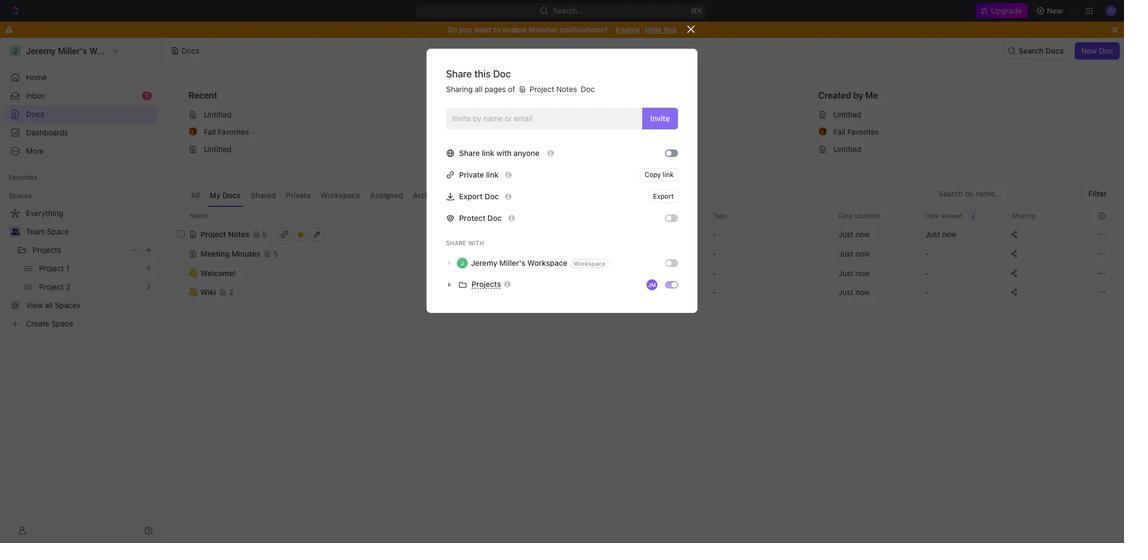 Task type: describe. For each thing, give the bounding box(es) containing it.
shared
[[250, 191, 276, 200]]

1 vertical spatial this
[[474, 68, 491, 80]]

1 horizontal spatial workspace
[[528, 258, 567, 268]]

all
[[475, 85, 483, 94]]

date viewed
[[925, 212, 963, 220]]

new doc
[[1081, 46, 1113, 55]]

notifications?
[[560, 25, 608, 34]]

date viewed button
[[919, 208, 979, 224]]

upgrade
[[991, 6, 1022, 15]]

home
[[26, 73, 47, 82]]

protect
[[459, 213, 486, 223]]

do you want to enable browser notifications? enable hide this
[[447, 25, 677, 34]]

row containing wiki
[[175, 282, 1111, 304]]

created
[[819, 91, 851, 100]]

search...
[[553, 6, 584, 15]]

row containing project notes
[[175, 224, 1111, 245]]

jm
[[648, 282, 656, 288]]

j
[[461, 260, 464, 266]]

my
[[210, 191, 221, 200]]

just now for project notes
[[839, 230, 870, 239]]

spaces
[[9, 192, 32, 200]]

1
[[145, 92, 149, 100]]

sidebar navigation
[[0, 38, 162, 544]]

export button
[[649, 190, 678, 203]]

project inside row
[[201, 230, 226, 239]]

miller's
[[499, 258, 526, 268]]

1 vertical spatial project notes
[[519, 110, 566, 119]]

projects button
[[472, 280, 511, 289]]

0 vertical spatial project
[[530, 85, 554, 94]]

5 for meeting minutes
[[273, 249, 278, 258]]

new button
[[1032, 2, 1070, 20]]

row containing meeting minutes
[[175, 243, 1111, 265]]

tags
[[713, 212, 727, 220]]

docs right my
[[223, 191, 241, 200]]

• for created by me
[[881, 128, 885, 136]]

team space
[[26, 227, 69, 236]]

sharing all pages of
[[446, 85, 517, 94]]

want
[[474, 25, 492, 34]]

search
[[1019, 46, 1044, 55]]

private for private link
[[459, 170, 484, 179]]

pages
[[485, 85, 506, 94]]

archived button
[[410, 185, 447, 207]]

now for project notes
[[856, 230, 870, 239]]

enable
[[616, 25, 640, 34]]

fall favorites • for created by me
[[834, 127, 885, 137]]

dashboards
[[26, 128, 68, 137]]

🎁 for created by me
[[819, 128, 827, 136]]

hide
[[645, 25, 662, 34]]

copy link
[[645, 171, 674, 179]]

me
[[866, 91, 878, 100]]

1 horizontal spatial with
[[496, 148, 512, 158]]

🎁 for recent
[[189, 128, 197, 136]]

cell for meeting minutes
[[175, 244, 187, 263]]

share for share this doc
[[446, 68, 472, 80]]

you
[[459, 25, 472, 34]]

row containing name
[[175, 207, 1111, 225]]

5 for project notes
[[262, 230, 267, 239]]

search docs button
[[1004, 42, 1070, 60]]

new for new doc
[[1081, 46, 1097, 55]]

anyone
[[514, 148, 540, 158]]

recent
[[189, 91, 217, 100]]

docs inside sidebar navigation
[[26, 110, 44, 119]]

just now for meeting minutes
[[839, 249, 870, 258]]

fall favorites • for recent
[[204, 127, 255, 137]]

2 vertical spatial notes
[[228, 230, 249, 239]]

my docs
[[210, 191, 241, 200]]

upgrade link
[[976, 3, 1028, 18]]

table containing project notes
[[175, 207, 1111, 304]]

all button
[[188, 185, 203, 207]]

my docs button
[[207, 185, 243, 207]]

projects for the projects link
[[33, 246, 61, 255]]

just for project notes
[[839, 230, 853, 239]]

link for share
[[482, 148, 494, 158]]

protect doc
[[459, 213, 502, 223]]

welcome!
[[201, 269, 236, 278]]

• for recent
[[251, 128, 255, 136]]

copy
[[645, 171, 661, 179]]

sharing for sharing all pages of
[[446, 85, 473, 94]]

now for wiki
[[856, 288, 870, 297]]

just for meeting minutes
[[839, 249, 853, 258]]

new doc button
[[1075, 42, 1120, 60]]

private for private
[[286, 191, 311, 200]]

home link
[[4, 69, 157, 86]]

projects link
[[33, 242, 127, 259]]

3 cell from the top
[[175, 263, 187, 283]]

browser
[[529, 25, 558, 34]]



Task type: locate. For each thing, give the bounding box(es) containing it.
1 horizontal spatial fall
[[834, 127, 846, 137]]

0 vertical spatial with
[[496, 148, 512, 158]]

this up "sharing all pages of"
[[474, 68, 491, 80]]

Invite by name or email text field
[[452, 110, 638, 127]]

projects down team space at the left top of the page
[[33, 246, 61, 255]]

0 vertical spatial private
[[459, 170, 484, 179]]

0 vertical spatial sharing
[[446, 85, 473, 94]]

3 row from the top
[[175, 243, 1111, 265]]

4 cell from the top
[[175, 283, 187, 302]]

docs
[[182, 46, 199, 55], [1046, 46, 1064, 55], [26, 110, 44, 119], [223, 191, 241, 200]]

docs right "search"
[[1046, 46, 1064, 55]]

docs up recent
[[182, 46, 199, 55]]

with
[[496, 148, 512, 158], [468, 239, 484, 246]]

fall down recent
[[204, 127, 216, 137]]

1 vertical spatial 5
[[273, 249, 278, 258]]

fall favorites • down by
[[834, 127, 885, 137]]

jeremy miller's workspace
[[471, 258, 567, 268]]

updated
[[855, 212, 880, 220]]

🎁 down recent
[[189, 128, 197, 136]]

1 cell from the top
[[175, 224, 187, 244]]

archived
[[413, 191, 445, 200]]

1 vertical spatial notes
[[546, 110, 566, 119]]

share this doc
[[446, 68, 511, 80]]

project up "anyone"
[[519, 110, 544, 119]]

doc for export doc
[[485, 192, 499, 201]]

1 vertical spatial projects
[[472, 280, 501, 289]]

invite
[[650, 114, 670, 123]]

link right copy
[[663, 171, 674, 179]]

0 vertical spatial notes
[[556, 85, 577, 94]]

favorites
[[504, 91, 541, 100], [218, 127, 249, 137], [848, 127, 879, 137], [9, 173, 37, 182]]

1 fall favorites • from the left
[[204, 127, 255, 137]]

2 horizontal spatial workspace
[[573, 260, 606, 267]]

5 right minutes
[[273, 249, 278, 258]]

shared button
[[248, 185, 279, 207]]

share up j
[[446, 239, 466, 246]]

project notes up invite by name or email text field
[[528, 85, 579, 94]]

2 🎁 from the left
[[819, 128, 827, 136]]

5
[[262, 230, 267, 239], [273, 249, 278, 258]]

user group image
[[11, 229, 19, 235]]

link down share link with anyone
[[486, 170, 499, 179]]

with up jeremy
[[468, 239, 484, 246]]

private link
[[459, 170, 499, 179]]

new
[[1047, 6, 1063, 15], [1081, 46, 1097, 55]]

0 vertical spatial 5
[[262, 230, 267, 239]]

favorites inside button
[[9, 173, 37, 182]]

2 vertical spatial project notes
[[201, 230, 249, 239]]

🎁 down created
[[819, 128, 827, 136]]

•
[[251, 128, 255, 136], [881, 128, 885, 136]]

team
[[26, 227, 45, 236]]

project notes link
[[499, 106, 787, 124]]

0 horizontal spatial workspace
[[321, 191, 360, 200]]

date inside button
[[839, 212, 853, 220]]

dashboards link
[[4, 124, 157, 141]]

row
[[175, 207, 1111, 225], [175, 224, 1111, 245], [175, 243, 1111, 265], [175, 263, 1111, 283], [175, 282, 1111, 304]]

2 row from the top
[[175, 224, 1111, 245]]

column header
[[175, 207, 187, 225]]

0 horizontal spatial export
[[459, 192, 483, 201]]

1 horizontal spatial sharing
[[1012, 212, 1035, 220]]

1 date from the left
[[839, 212, 853, 220]]

share with
[[446, 239, 484, 246]]

cell for project notes
[[175, 224, 187, 244]]

private right shared at the top of the page
[[286, 191, 311, 200]]

1 row from the top
[[175, 207, 1111, 225]]

0 vertical spatial projects
[[33, 246, 61, 255]]

1 vertical spatial new
[[1081, 46, 1097, 55]]

0 horizontal spatial projects
[[33, 246, 61, 255]]

welcome! button
[[189, 264, 591, 283]]

just now
[[839, 230, 870, 239], [925, 230, 957, 239], [839, 249, 870, 258], [839, 269, 870, 278], [839, 288, 870, 297]]

meeting minutes
[[201, 249, 260, 258]]

assigned button
[[367, 185, 406, 207]]

fall favorites • down recent
[[204, 127, 255, 137]]

4 row from the top
[[175, 263, 1111, 283]]

date left viewed
[[925, 212, 940, 220]]

new for new
[[1047, 6, 1063, 15]]

⌘k
[[691, 6, 703, 15]]

fall for recent
[[204, 127, 216, 137]]

export for export doc
[[459, 192, 483, 201]]

1 vertical spatial share
[[459, 148, 480, 158]]

2 vertical spatial share
[[446, 239, 466, 246]]

fall for created by me
[[834, 127, 846, 137]]

1 vertical spatial project
[[519, 110, 544, 119]]

1 horizontal spatial •
[[881, 128, 885, 136]]

workspace
[[321, 191, 360, 200], [528, 258, 567, 268], [573, 260, 606, 267]]

0 horizontal spatial 🎁
[[189, 128, 197, 136]]

wiki
[[201, 288, 216, 297]]

now for meeting minutes
[[856, 249, 870, 258]]

untitled link
[[184, 106, 472, 124], [814, 106, 1102, 124], [184, 141, 472, 158], [814, 141, 1102, 158]]

tab list containing all
[[188, 185, 447, 207]]

docs link
[[4, 106, 157, 123]]

0 horizontal spatial with
[[468, 239, 484, 246]]

5 down the "shared" button
[[262, 230, 267, 239]]

docs down inbox
[[26, 110, 44, 119]]

1 • from the left
[[251, 128, 255, 136]]

date inside button
[[925, 212, 940, 220]]

all
[[191, 191, 200, 200]]

viewed
[[942, 212, 963, 220]]

0 horizontal spatial •
[[251, 128, 255, 136]]

new inside button
[[1047, 6, 1063, 15]]

share for share with
[[446, 239, 466, 246]]

workspace button
[[318, 185, 363, 207]]

assigned
[[370, 191, 403, 200]]

doc for protect doc
[[488, 213, 502, 223]]

do
[[447, 25, 457, 34]]

favorites button
[[4, 171, 42, 184]]

0 vertical spatial project notes
[[528, 85, 579, 94]]

projects for projects dropdown button
[[472, 280, 501, 289]]

meeting
[[201, 249, 230, 258]]

doc for new doc
[[1099, 46, 1113, 55]]

enable
[[503, 25, 527, 34]]

project
[[530, 85, 554, 94], [519, 110, 544, 119], [201, 230, 226, 239]]

2 vertical spatial project
[[201, 230, 226, 239]]

0 horizontal spatial sharing
[[446, 85, 473, 94]]

export down "copy link"
[[653, 192, 674, 200]]

0 horizontal spatial private
[[286, 191, 311, 200]]

private inside button
[[286, 191, 311, 200]]

cell for wiki
[[175, 283, 187, 302]]

0 horizontal spatial fall
[[204, 127, 216, 137]]

export up protect
[[459, 192, 483, 201]]

date updated
[[839, 212, 880, 220]]

0 vertical spatial new
[[1047, 6, 1063, 15]]

0 horizontal spatial 5
[[262, 230, 267, 239]]

1 horizontal spatial this
[[664, 25, 677, 34]]

untitled
[[204, 110, 232, 119], [834, 110, 861, 119], [204, 145, 232, 154], [834, 145, 861, 154]]

to
[[494, 25, 501, 34]]

name
[[190, 212, 208, 220]]

this right hide
[[664, 25, 677, 34]]

1 fall from the left
[[204, 127, 216, 137]]

2 fall from the left
[[834, 127, 846, 137]]

share up "sharing all pages of"
[[446, 68, 472, 80]]

-
[[713, 230, 716, 239], [604, 249, 608, 258], [713, 249, 716, 258], [925, 249, 929, 258], [604, 269, 608, 278], [713, 269, 716, 278], [925, 269, 929, 278], [713, 288, 716, 297], [925, 288, 929, 297]]

share link with anyone
[[459, 148, 541, 158]]

2 • from the left
[[881, 128, 885, 136]]

share up private link
[[459, 148, 480, 158]]

tree containing team space
[[4, 205, 157, 333]]

fall
[[204, 127, 216, 137], [834, 127, 846, 137]]

1 vertical spatial private
[[286, 191, 311, 200]]

space
[[47, 227, 69, 236]]

notes
[[556, 85, 577, 94], [546, 110, 566, 119], [228, 230, 249, 239]]

project up invite by name or email text field
[[530, 85, 554, 94]]

tree inside sidebar navigation
[[4, 205, 157, 333]]

export for export
[[653, 192, 674, 200]]

minutes
[[232, 249, 260, 258]]

just
[[839, 230, 853, 239], [925, 230, 940, 239], [839, 249, 853, 258], [839, 269, 853, 278], [839, 288, 853, 297]]

1 🎁 from the left
[[189, 128, 197, 136]]

private up export doc
[[459, 170, 484, 179]]

export
[[459, 192, 483, 201], [653, 192, 674, 200]]

new up search docs
[[1047, 6, 1063, 15]]

2 fall favorites • from the left
[[834, 127, 885, 137]]

Search by name... text field
[[939, 186, 1076, 202]]

date for date viewed
[[925, 212, 940, 220]]

jeremy
[[471, 258, 498, 268]]

new inside button
[[1081, 46, 1097, 55]]

1 horizontal spatial projects
[[472, 280, 501, 289]]

with left "anyone"
[[496, 148, 512, 158]]

0 vertical spatial this
[[664, 25, 677, 34]]

cell
[[175, 224, 187, 244], [175, 244, 187, 263], [175, 263, 187, 283], [175, 283, 187, 302]]

projects inside sidebar navigation
[[33, 246, 61, 255]]

inbox
[[26, 91, 45, 100]]

just now for wiki
[[839, 288, 870, 297]]

by
[[853, 91, 864, 100]]

1 horizontal spatial 🎁
[[819, 128, 827, 136]]

0 horizontal spatial date
[[839, 212, 853, 220]]

fall down created
[[834, 127, 846, 137]]

of
[[508, 85, 515, 94]]

date for date updated
[[839, 212, 853, 220]]

1 horizontal spatial private
[[459, 170, 484, 179]]

date updated button
[[832, 208, 887, 224]]

link for private
[[486, 170, 499, 179]]

0 horizontal spatial new
[[1047, 6, 1063, 15]]

doc inside button
[[1099, 46, 1113, 55]]

1 horizontal spatial date
[[925, 212, 940, 220]]

0 horizontal spatial this
[[474, 68, 491, 80]]

sharing down search by name... text field
[[1012, 212, 1035, 220]]

projects down jeremy
[[472, 280, 501, 289]]

workspace inside button
[[321, 191, 360, 200]]

date left updated
[[839, 212, 853, 220]]

tab list
[[188, 185, 447, 207]]

5 row from the top
[[175, 282, 1111, 304]]

search docs
[[1019, 46, 1064, 55]]

link up private link
[[482, 148, 494, 158]]

link for copy
[[663, 171, 674, 179]]

just for wiki
[[839, 288, 853, 297]]

project up meeting
[[201, 230, 226, 239]]

🎁
[[189, 128, 197, 136], [819, 128, 827, 136]]

share for share link with anyone
[[459, 148, 480, 158]]

tree
[[4, 205, 157, 333]]

export doc
[[459, 192, 499, 201]]

sharing left all
[[446, 85, 473, 94]]

2 date from the left
[[925, 212, 940, 220]]

0 horizontal spatial fall favorites •
[[204, 127, 255, 137]]

1 horizontal spatial 5
[[273, 249, 278, 258]]

1 horizontal spatial new
[[1081, 46, 1097, 55]]

1 horizontal spatial fall favorites •
[[834, 127, 885, 137]]

table
[[175, 207, 1111, 304]]

fall favorites •
[[204, 127, 255, 137], [834, 127, 885, 137]]

1 vertical spatial with
[[468, 239, 484, 246]]

now
[[856, 230, 870, 239], [942, 230, 957, 239], [856, 249, 870, 258], [856, 269, 870, 278], [856, 288, 870, 297]]

private button
[[283, 185, 313, 207]]

sharing for sharing
[[1012, 212, 1035, 220]]

1 horizontal spatial export
[[653, 192, 674, 200]]

team space link
[[26, 223, 155, 241]]

share
[[446, 68, 472, 80], [459, 148, 480, 158], [446, 239, 466, 246]]

export inside export dropdown button
[[653, 192, 674, 200]]

1 vertical spatial sharing
[[1012, 212, 1035, 220]]

this
[[664, 25, 677, 34], [474, 68, 491, 80]]

created by me
[[819, 91, 878, 100]]

date
[[839, 212, 853, 220], [925, 212, 940, 220]]

project notes up meeting minutes at the top left
[[201, 230, 249, 239]]

0 vertical spatial share
[[446, 68, 472, 80]]

project notes up "anyone"
[[519, 110, 566, 119]]

new right search docs
[[1081, 46, 1097, 55]]

2
[[229, 288, 234, 297]]

2 cell from the top
[[175, 244, 187, 263]]

row containing welcome!
[[175, 263, 1111, 283]]



Task type: vqa. For each thing, say whether or not it's contained in the screenshot.
Doc associated with New Doc
yes



